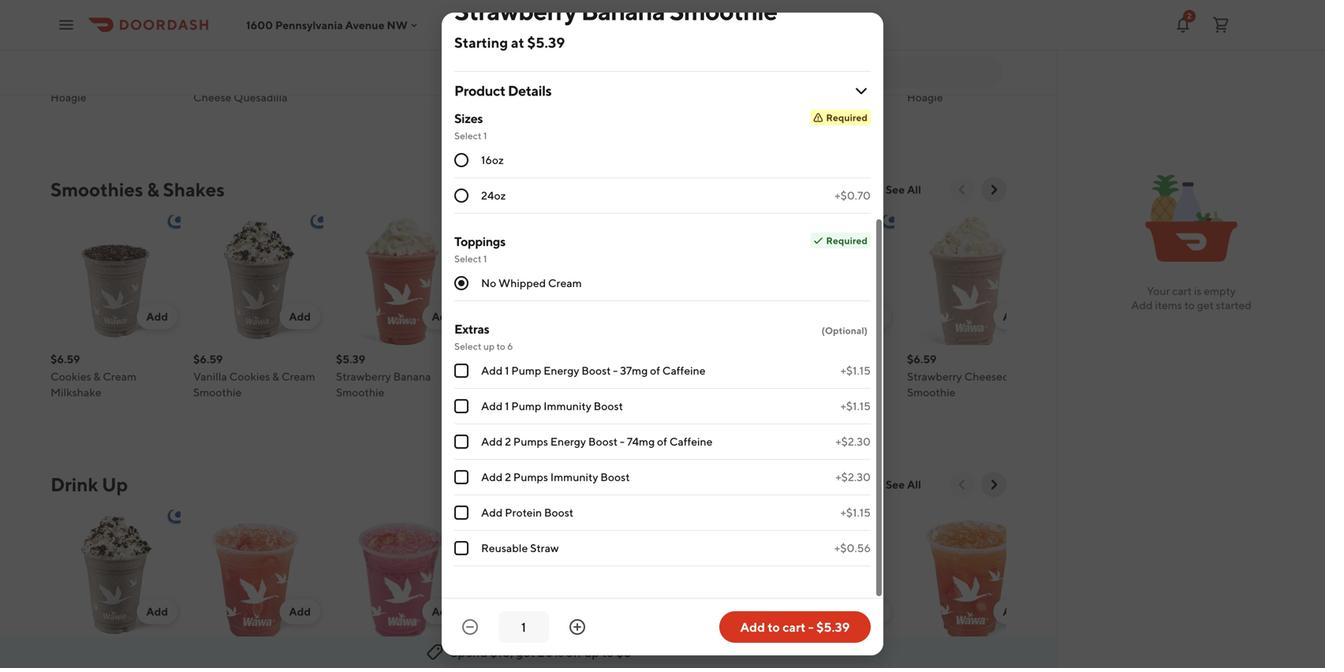 Task type: locate. For each thing, give the bounding box(es) containing it.
+$2.30
[[836, 435, 871, 448], [836, 470, 871, 484]]

chocolate cookies & cream milkshake
[[764, 370, 869, 399]]

1 vertical spatial of
[[657, 435, 667, 448]]

1 horizontal spatial $4.79
[[764, 648, 793, 661]]

hoagie inside $9.19 custom double meat hoagie
[[479, 91, 515, 104]]

pump
[[511, 364, 541, 377], [511, 400, 541, 413]]

1 +$1.15 from the top
[[840, 364, 871, 377]]

2 milkshake from the left
[[686, 386, 736, 399]]

-
[[613, 364, 618, 377], [620, 435, 625, 448], [808, 620, 814, 635]]

1 horizontal spatial oven
[[907, 75, 935, 88]]

1 horizontal spatial milkshake
[[686, 386, 736, 399]]

0 vertical spatial cheesecake
[[964, 370, 1026, 383]]

0 horizontal spatial buffalo
[[193, 75, 230, 88]]

vanilla cookies & cream smoothie image
[[193, 215, 323, 345]]

1 pump from the top
[[511, 364, 541, 377]]

1 see all link from the top
[[876, 177, 931, 202]]

- for 74mg
[[620, 435, 625, 448]]

boost left 37mg
[[582, 364, 611, 377]]

2 $6.59 from the left
[[193, 353, 223, 366]]

cheesecake
[[964, 370, 1026, 383], [622, 386, 683, 399]]

reusable
[[481, 541, 528, 554]]

1 horizontal spatial $5.39
[[527, 34, 565, 51]]

chocolate inside the chocolate cookies cheesecake milkshake
[[622, 370, 674, 383]]

0 vertical spatial pump
[[511, 364, 541, 377]]

1 see from the top
[[886, 183, 905, 196]]

reusable straw
[[481, 541, 559, 554]]

1 vertical spatial 2
[[505, 435, 511, 448]]

2 chicken from the left
[[803, 75, 845, 88]]

1 vertical spatial -
[[620, 435, 625, 448]]

energy up the add 2 pumps immunity boost at left
[[550, 435, 586, 448]]

2 turkey from the left
[[981, 75, 1015, 88]]

smoothie inside $6.59 caramel cookies & cream smoothie
[[515, 386, 563, 399]]

- inside button
[[808, 620, 814, 635]]

2 vertical spatial -
[[808, 620, 814, 635]]

chocolate
[[622, 370, 674, 383], [764, 370, 817, 383]]

salted caramel cappuccino image
[[479, 510, 609, 640]]

next button of carousel image for drink up
[[986, 477, 1002, 493]]

$4.79 right off on the left of the page
[[622, 648, 650, 661]]

1 horizontal spatial oven roasted turkey hoagie
[[907, 75, 1015, 104]]

toppings select 1
[[454, 234, 505, 264]]

get down is
[[1197, 299, 1214, 312]]

0 horizontal spatial chicken
[[232, 75, 274, 88]]

0 horizontal spatial oven roasted turkey hoagie
[[50, 75, 158, 104]]

+$2.30 for add 2 pumps energy boost - 74mg of caffeine
[[836, 435, 871, 448]]

3 hoagie from the left
[[831, 91, 867, 104]]

pump down $6.59 caramel cookies & cream smoothie
[[511, 400, 541, 413]]

1600
[[246, 18, 273, 31]]

boost up add 2 pumps energy boost - 74mg of caffeine
[[594, 400, 623, 413]]

1 vertical spatial cheesecake
[[622, 386, 683, 399]]

0 vertical spatial -
[[613, 364, 618, 377]]

$6.59 strawberry cheesecake smoothie
[[907, 353, 1026, 399]]

74mg
[[627, 435, 655, 448]]

caffeine
[[662, 364, 706, 377], [669, 435, 713, 448]]

1 horizontal spatial chicken
[[803, 75, 845, 88]]

2 required from the top
[[826, 235, 868, 246]]

see all link right +$0.70
[[876, 177, 931, 202]]

quesadilla down the 1600
[[234, 91, 288, 104]]

pump for energy
[[511, 364, 541, 377]]

1 down caramel at left bottom
[[505, 400, 509, 413]]

oven
[[50, 75, 78, 88], [907, 75, 935, 88]]

0 vertical spatial see
[[886, 183, 905, 196]]

next button of carousel image right previous button of carousel icon
[[986, 477, 1002, 493]]

3 cookies from the left
[[523, 370, 564, 383]]

1 vertical spatial see
[[886, 478, 905, 491]]

+$2.30 up +$0.56
[[836, 470, 871, 484]]

pump for immunity
[[511, 400, 541, 413]]

product details button
[[454, 72, 871, 110]]

pennsylvania
[[275, 18, 343, 31]]

cream inside $6.59 caramel cookies & cream smoothie
[[479, 386, 513, 399]]

of right 37mg
[[650, 364, 660, 377]]

&
[[276, 75, 283, 88], [362, 75, 369, 88], [147, 178, 159, 201], [93, 370, 101, 383], [272, 370, 279, 383], [566, 370, 573, 383], [862, 370, 869, 383]]

1 horizontal spatial roasted
[[937, 75, 979, 88]]

0 vertical spatial +$2.30
[[836, 435, 871, 448]]

2 all from the top
[[907, 478, 921, 491]]

0 vertical spatial up
[[483, 341, 495, 352]]

0 vertical spatial caffeine
[[662, 364, 706, 377]]

empty
[[1204, 284, 1236, 297]]

$6.59 inside $6.59 cookies & cream milkshake
[[50, 353, 80, 366]]

previous button of carousel image
[[954, 182, 970, 198]]

see all for drink up
[[886, 478, 921, 491]]

None checkbox
[[454, 435, 469, 449], [454, 541, 469, 555], [454, 435, 469, 449], [454, 541, 469, 555]]

chicken down the 1600
[[232, 75, 274, 88]]

chicken up the cheesesteak at the right top
[[803, 75, 845, 88]]

select inside toppings select 1
[[454, 253, 481, 264]]

green tea strawberry passion fruit refresher image
[[907, 510, 1037, 640]]

1 pumps from the top
[[513, 435, 548, 448]]

chocolate inside chocolate cookies & cream milkshake
[[764, 370, 817, 383]]

required down the $5.69 buffalo chicken cheesesteak hoagie
[[826, 112, 868, 123]]

next button of carousel image
[[986, 182, 1002, 198], [986, 477, 1002, 493]]

2 see from the top
[[886, 478, 905, 491]]

2 oven roasted turkey hoagie from the left
[[907, 75, 1015, 104]]

smoothie inside $6.59 vanilla cookies & cream smoothie
[[193, 386, 242, 399]]

cream inside the toppings group
[[548, 276, 582, 289]]

20%
[[538, 645, 563, 660]]

Search Wawa search field
[[764, 64, 991, 81]]

2 smoothie from the left
[[336, 386, 384, 399]]

$6.59 inside $6.59 vanilla cookies & cream smoothie
[[193, 353, 223, 366]]

increase quantity by 1 image
[[568, 618, 587, 637]]

2 cookies from the left
[[229, 370, 270, 383]]

chocolate cookies cheesecake milkshake
[[622, 370, 736, 399]]

caffeine for add 2 pumps energy boost - 74mg of caffeine
[[669, 435, 713, 448]]

1 horizontal spatial chocolate
[[764, 370, 817, 383]]

pumps down "add 1 pump immunity boost"
[[513, 435, 548, 448]]

cookies inside $6.59 caramel cookies & cream smoothie
[[523, 370, 564, 383]]

select down sizes
[[454, 130, 481, 141]]

notification bell image
[[1174, 15, 1193, 34]]

no whipped cream
[[481, 276, 582, 289]]

extras select up to 6
[[454, 321, 513, 352]]

all for drink up
[[907, 478, 921, 491]]

select inside sizes select 1
[[454, 130, 481, 141]]

add
[[146, 15, 168, 28], [289, 15, 311, 28], [432, 15, 454, 28], [575, 15, 596, 28], [717, 15, 739, 28], [860, 15, 882, 28], [1131, 299, 1153, 312], [146, 310, 168, 323], [289, 310, 311, 323], [432, 310, 454, 323], [860, 310, 882, 323], [1003, 310, 1025, 323], [481, 364, 503, 377], [481, 400, 503, 413], [481, 435, 503, 448], [481, 470, 503, 484], [481, 506, 503, 519], [146, 605, 168, 618], [289, 605, 311, 618], [432, 605, 454, 618], [717, 605, 739, 618], [860, 605, 882, 618], [1003, 605, 1025, 618], [740, 620, 765, 635]]

to inside your cart is empty add items to get started
[[1184, 299, 1195, 312]]

all left previous button of carousel image
[[907, 183, 921, 196]]

sizes group
[[454, 110, 871, 214]]

strawberry cheesecake smoothie image
[[907, 215, 1037, 345]]

smoothie
[[193, 386, 242, 399], [336, 386, 384, 399], [515, 386, 563, 399], [907, 386, 956, 399]]

see all right +$0.70
[[886, 183, 921, 196]]

cookies inside chocolate cookies & cream milkshake
[[819, 370, 860, 383]]

select inside extras select up to 6
[[454, 341, 481, 352]]

2 vertical spatial 2
[[505, 470, 511, 484]]

immunity down add 1 pump energy boost - 37mg of caffeine
[[544, 400, 591, 413]]

turkey
[[124, 75, 158, 88], [981, 75, 1015, 88]]

see left previous button of carousel icon
[[886, 478, 905, 491]]

drink
[[50, 473, 98, 496]]

0 vertical spatial pumps
[[513, 435, 548, 448]]

1 milkshake from the left
[[50, 386, 101, 399]]

2 strawberry from the left
[[907, 370, 962, 383]]

0 vertical spatial immunity
[[544, 400, 591, 413]]

$6.59 for $6.59 strawberry cheesecake smoothie
[[907, 353, 937, 366]]

1 select from the top
[[454, 130, 481, 141]]

2 up protein
[[505, 470, 511, 484]]

required inside sizes group
[[826, 112, 868, 123]]

1 horizontal spatial up
[[584, 645, 599, 660]]

1 horizontal spatial get
[[1197, 299, 1214, 312]]

see all left previous button of carousel icon
[[886, 478, 921, 491]]

get
[[1197, 299, 1214, 312], [516, 645, 535, 660]]

0 vertical spatial quesadilla
[[412, 75, 466, 88]]

1 vertical spatial cart
[[783, 620, 806, 635]]

+$1.15 up +$0.56
[[840, 506, 871, 519]]

no
[[481, 276, 496, 289]]

1 vertical spatial see all
[[886, 478, 921, 491]]

0 items, open order cart image
[[1212, 15, 1230, 34]]

avenue
[[345, 18, 385, 31]]

select down extras
[[454, 341, 481, 352]]

1 vertical spatial see all link
[[876, 472, 931, 497]]

1 inside sizes select 1
[[483, 130, 487, 141]]

smoothies & shakes
[[50, 178, 225, 201]]

strawberry
[[336, 370, 391, 383], [907, 370, 962, 383]]

4 smoothie from the left
[[907, 386, 956, 399]]

3 select from the top
[[454, 341, 481, 352]]

16oz radio
[[454, 153, 469, 167]]

4 hoagie from the left
[[907, 91, 943, 104]]

0 vertical spatial see all link
[[876, 177, 931, 202]]

1 horizontal spatial cheesecake
[[964, 370, 1026, 383]]

$6.59 vanilla cookies & cream smoothie
[[193, 353, 315, 399]]

cheesecake inside the chocolate cookies cheesecake milkshake
[[622, 386, 683, 399]]

0 horizontal spatial $5.39
[[336, 353, 365, 366]]

1 vertical spatial $5.39
[[336, 353, 365, 366]]

0 vertical spatial select
[[454, 130, 481, 141]]

required
[[826, 112, 868, 123], [826, 235, 868, 246]]

see right +$0.70
[[886, 183, 905, 196]]

2 see all link from the top
[[876, 472, 931, 497]]

1 vertical spatial get
[[516, 645, 535, 660]]

1 vertical spatial pump
[[511, 400, 541, 413]]

1 chocolate from the left
[[622, 370, 674, 383]]

1 oven from the left
[[50, 75, 78, 88]]

all left previous button of carousel icon
[[907, 478, 921, 491]]

2 pumps from the top
[[513, 470, 548, 484]]

add button
[[137, 9, 177, 34], [137, 9, 177, 34], [280, 9, 320, 34], [280, 9, 320, 34], [422, 9, 463, 34], [422, 9, 463, 34], [565, 9, 606, 34], [565, 9, 606, 34], [708, 9, 749, 34], [708, 9, 749, 34], [851, 9, 891, 34], [851, 9, 891, 34], [137, 304, 177, 329], [137, 304, 177, 329], [280, 304, 320, 329], [280, 304, 320, 329], [422, 304, 463, 329], [422, 304, 463, 329], [851, 304, 891, 329], [851, 304, 891, 329], [993, 304, 1034, 329], [993, 304, 1034, 329], [137, 599, 177, 624], [137, 599, 177, 624], [280, 599, 320, 624], [280, 599, 320, 624], [422, 599, 463, 624], [422, 599, 463, 624], [708, 599, 749, 624], [708, 599, 749, 624], [851, 599, 891, 624], [851, 599, 891, 624], [993, 599, 1034, 624], [993, 599, 1034, 624]]

2 +$2.30 from the top
[[836, 470, 871, 484]]

0 vertical spatial get
[[1197, 299, 1214, 312]]

2 horizontal spatial milkshake
[[800, 386, 851, 399]]

1 horizontal spatial cart
[[1172, 284, 1192, 297]]

& inside $6.59 caramel cookies & cream smoothie
[[566, 370, 573, 383]]

cheese inside buffalo chicken & cheese quesadilla
[[193, 91, 232, 104]]

0 vertical spatial cart
[[1172, 284, 1192, 297]]

0 vertical spatial all
[[907, 183, 921, 196]]

0 horizontal spatial cheesecake
[[622, 386, 683, 399]]

cookies & cream milkshake image
[[50, 215, 181, 345]]

0 horizontal spatial cheese
[[193, 91, 232, 104]]

1 next button of carousel image from the top
[[986, 182, 1002, 198]]

2
[[1187, 11, 1192, 21], [505, 435, 511, 448], [505, 470, 511, 484]]

cheese
[[371, 75, 409, 88], [193, 91, 232, 104]]

0 vertical spatial of
[[650, 364, 660, 377]]

banana
[[393, 370, 431, 383]]

1 vertical spatial immunity
[[550, 470, 598, 484]]

straw
[[530, 541, 559, 554]]

required inside the toppings group
[[826, 235, 868, 246]]

1 $6.59 from the left
[[50, 353, 80, 366]]

sizes
[[454, 111, 483, 126]]

2 down "add 1 pump immunity boost"
[[505, 435, 511, 448]]

1 vertical spatial quesadilla
[[234, 91, 288, 104]]

see all link left previous button of carousel icon
[[876, 472, 931, 497]]

$6.59 caramel cookies & cream smoothie
[[479, 353, 573, 399]]

0 horizontal spatial quesadilla
[[234, 91, 288, 104]]

next button of carousel image right previous button of carousel image
[[986, 182, 1002, 198]]

2 hoagie from the left
[[479, 91, 515, 104]]

2 for add 2 pumps energy boost - 74mg of caffeine
[[505, 435, 511, 448]]

1 vertical spatial pumps
[[513, 470, 548, 484]]

2 pump from the top
[[511, 400, 541, 413]]

2 vertical spatial $5.39
[[816, 620, 850, 635]]

3 $6.59 from the left
[[479, 353, 508, 366]]

4 $6.59 from the left
[[907, 353, 937, 366]]

toppings
[[454, 234, 505, 249]]

to inside button
[[768, 620, 780, 635]]

milkshake inside chocolate cookies & cream milkshake
[[800, 386, 851, 399]]

$4.79 down add to cart - $5.39 button
[[764, 648, 793, 661]]

$5.39
[[527, 34, 565, 51], [336, 353, 365, 366], [816, 620, 850, 635]]

1 horizontal spatial cheese
[[371, 75, 409, 88]]

+$1.15 down chocolate cookies & cream milkshake
[[840, 400, 871, 413]]

1 horizontal spatial quesadilla
[[412, 75, 466, 88]]

Current quantity is 1 number field
[[508, 618, 540, 636]]

quesadilla up sizes
[[412, 75, 466, 88]]

cookies inside the chocolate cookies cheesecake milkshake
[[676, 370, 717, 383]]

1 vertical spatial energy
[[550, 435, 586, 448]]

0 vertical spatial next button of carousel image
[[986, 182, 1002, 198]]

cream inside $6.59 cookies & cream milkshake
[[103, 370, 137, 383]]

boost for add 2 pumps immunity boost
[[600, 470, 630, 484]]

energy up "add 1 pump immunity boost"
[[544, 364, 579, 377]]

strawberry inside "$5.39 strawberry banana smoothie"
[[336, 370, 391, 383]]

5 cookies from the left
[[819, 370, 860, 383]]

buffalo chicken & cheese quesadilla
[[193, 75, 288, 104]]

to
[[1184, 299, 1195, 312], [496, 341, 505, 352], [768, 620, 780, 635], [602, 645, 614, 660]]

2 horizontal spatial -
[[808, 620, 814, 635]]

strawberry for $5.39
[[336, 370, 391, 383]]

caffeine right 74mg
[[669, 435, 713, 448]]

of right 74mg
[[657, 435, 667, 448]]

chicken inside the $5.69 buffalo chicken cheesesteak hoagie
[[803, 75, 845, 88]]

see all
[[886, 183, 921, 196], [886, 478, 921, 491]]

strawberry inside $6.59 strawberry cheesecake smoothie
[[907, 370, 962, 383]]

0 horizontal spatial up
[[483, 341, 495, 352]]

+$2.30 down chocolate cookies & cream milkshake
[[836, 435, 871, 448]]

buffalo
[[193, 75, 230, 88], [764, 75, 801, 88]]

2 left 0 items, open order cart image
[[1187, 11, 1192, 21]]

quesadilla
[[412, 75, 466, 88], [234, 91, 288, 104]]

1 horizontal spatial buffalo
[[764, 75, 801, 88]]

select
[[454, 130, 481, 141], [454, 253, 481, 264], [454, 341, 481, 352]]

custom
[[479, 75, 518, 88]]

see
[[886, 183, 905, 196], [886, 478, 905, 491]]

0 horizontal spatial milkshake
[[50, 386, 101, 399]]

details
[[508, 82, 551, 99]]

up left the 6
[[483, 341, 495, 352]]

pump down the 6
[[511, 364, 541, 377]]

cookies for $6.59 cookies & cream milkshake
[[50, 370, 91, 383]]

1 down toppings
[[483, 253, 487, 264]]

next button of carousel image for smoothies & shakes
[[986, 182, 1002, 198]]

2 see all from the top
[[886, 478, 921, 491]]

of for 37mg
[[650, 364, 660, 377]]

$4.79
[[622, 648, 650, 661], [764, 648, 793, 661]]

select down toppings
[[454, 253, 481, 264]]

2 for add 2 pumps immunity boost
[[505, 470, 511, 484]]

cart inside your cart is empty add items to get started
[[1172, 284, 1192, 297]]

1 vertical spatial required
[[826, 235, 868, 246]]

2 select from the top
[[454, 253, 481, 264]]

3 smoothie from the left
[[515, 386, 563, 399]]

meat
[[560, 75, 586, 88]]

1 vertical spatial cheese
[[193, 91, 232, 104]]

0 horizontal spatial cart
[[783, 620, 806, 635]]

immunity down add 2 pumps energy boost - 74mg of caffeine
[[550, 470, 598, 484]]

No Whipped Cream radio
[[454, 276, 469, 290]]

1 cookies from the left
[[50, 370, 91, 383]]

see all link
[[876, 177, 931, 202], [876, 472, 931, 497]]

quesadilla inside buffalo chicken & cheese quesadilla
[[234, 91, 288, 104]]

1 chicken from the left
[[232, 75, 274, 88]]

previous button of carousel image
[[954, 477, 970, 493]]

0 vertical spatial +$1.15
[[840, 364, 871, 377]]

4 cookies from the left
[[676, 370, 717, 383]]

$9.19
[[479, 58, 506, 71]]

$5.69
[[764, 58, 794, 71]]

0 vertical spatial required
[[826, 112, 868, 123]]

1 smoothie from the left
[[193, 386, 242, 399]]

None checkbox
[[454, 364, 469, 378], [454, 399, 469, 413], [454, 470, 469, 484], [454, 506, 469, 520], [454, 364, 469, 378], [454, 399, 469, 413], [454, 470, 469, 484], [454, 506, 469, 520]]

1 required from the top
[[826, 112, 868, 123]]

1 horizontal spatial -
[[620, 435, 625, 448]]

1 hoagie from the left
[[50, 91, 86, 104]]

cart
[[1172, 284, 1192, 297], [783, 620, 806, 635]]

0 horizontal spatial roasted
[[80, 75, 122, 88]]

6
[[507, 341, 513, 352]]

2 $4.79 from the left
[[764, 648, 793, 661]]

add inside your cart is empty add items to get started
[[1131, 299, 1153, 312]]

1 see all from the top
[[886, 183, 921, 196]]

up
[[483, 341, 495, 352], [584, 645, 599, 660]]

1 vertical spatial +$2.30
[[836, 470, 871, 484]]

& inside $6.59 vanilla cookies & cream smoothie
[[272, 370, 279, 383]]

up inside extras select up to 6
[[483, 341, 495, 352]]

1 horizontal spatial turkey
[[981, 75, 1015, 88]]

1 up 16oz
[[483, 130, 487, 141]]

2 +$1.15 from the top
[[840, 400, 871, 413]]

None radio
[[454, 189, 469, 203]]

immunity
[[544, 400, 591, 413], [550, 470, 598, 484]]

cheesecake for strawberry
[[964, 370, 1026, 383]]

3 milkshake from the left
[[800, 386, 851, 399]]

cheesecake for cookies
[[622, 386, 683, 399]]

1 all from the top
[[907, 183, 921, 196]]

$5.39 inside "$5.39 strawberry banana smoothie"
[[336, 353, 365, 366]]

up right off on the left of the page
[[584, 645, 599, 660]]

0 vertical spatial energy
[[544, 364, 579, 377]]

0 horizontal spatial turkey
[[124, 75, 158, 88]]

$6.59 inside $6.59 strawberry cheesecake smoothie
[[907, 353, 937, 366]]

1 horizontal spatial strawberry
[[907, 370, 962, 383]]

$6.59 inside $6.59 caramel cookies & cream smoothie
[[479, 353, 508, 366]]

$5.39 inside button
[[816, 620, 850, 635]]

see all link for smoothies & shakes
[[876, 177, 931, 202]]

1 vertical spatial +$1.15
[[840, 400, 871, 413]]

0 horizontal spatial strawberry
[[336, 370, 391, 383]]

cart inside add to cart - $5.39 button
[[783, 620, 806, 635]]

1 strawberry from the left
[[336, 370, 391, 383]]

immunity for pump
[[544, 400, 591, 413]]

shakes
[[163, 178, 225, 201]]

$6.59 for $6.59 caramel cookies & cream smoothie
[[479, 353, 508, 366]]

0 vertical spatial see all
[[886, 183, 921, 196]]

roasted
[[80, 75, 122, 88], [937, 75, 979, 88]]

1 turkey from the left
[[124, 75, 158, 88]]

oven roasted turkey hoagie
[[50, 75, 158, 104], [907, 75, 1015, 104]]

caffeine for add 1 pump energy boost - 37mg of caffeine
[[662, 364, 706, 377]]

1 vertical spatial caffeine
[[669, 435, 713, 448]]

1 +$2.30 from the top
[[836, 435, 871, 448]]

1 vertical spatial up
[[584, 645, 599, 660]]

0 horizontal spatial oven
[[50, 75, 78, 88]]

1 buffalo from the left
[[193, 75, 230, 88]]

boost left 74mg
[[588, 435, 618, 448]]

dialog
[[442, 0, 883, 655]]

1 vertical spatial next button of carousel image
[[986, 477, 1002, 493]]

1 vertical spatial select
[[454, 253, 481, 264]]

dialog containing starting at $5.39
[[442, 0, 883, 655]]

& inside buffalo chicken & cheese quesadilla
[[276, 75, 283, 88]]

drink up link
[[50, 472, 128, 497]]

vanilla cookies & cream cappuccino image
[[50, 510, 181, 640]]

pumps up 'add protein boost'
[[513, 470, 548, 484]]

boost down add 2 pumps energy boost - 74mg of caffeine
[[600, 470, 630, 484]]

+$1.15 down (optional)
[[840, 364, 871, 377]]

2 buffalo from the left
[[764, 75, 801, 88]]

get right $15,
[[516, 645, 535, 660]]

2 horizontal spatial $5.39
[[816, 620, 850, 635]]

0 horizontal spatial -
[[613, 364, 618, 377]]

boost for add 2 pumps energy boost - 74mg of caffeine
[[588, 435, 618, 448]]

1 $4.79 from the left
[[622, 648, 650, 661]]

cookies
[[50, 370, 91, 383], [229, 370, 270, 383], [523, 370, 564, 383], [676, 370, 717, 383], [819, 370, 860, 383]]

cookies inside $6.59 cookies & cream milkshake
[[50, 370, 91, 383]]

cheesecake inside $6.59 strawberry cheesecake smoothie
[[964, 370, 1026, 383]]

0 horizontal spatial chocolate
[[622, 370, 674, 383]]

2 chocolate from the left
[[764, 370, 817, 383]]

2 vertical spatial select
[[454, 341, 481, 352]]

caffeine right 37mg
[[662, 364, 706, 377]]

vanilla
[[193, 370, 227, 383]]

smoothie inside "$5.39 strawberry banana smoothie"
[[336, 386, 384, 399]]

2 next button of carousel image from the top
[[986, 477, 1002, 493]]

0 horizontal spatial $4.79
[[622, 648, 650, 661]]

required down +$0.70
[[826, 235, 868, 246]]

starting
[[454, 34, 508, 51]]

$5.79
[[479, 648, 508, 661]]

2 vertical spatial +$1.15
[[840, 506, 871, 519]]

1 vertical spatial all
[[907, 478, 921, 491]]

milkshake inside $6.59 cookies & cream milkshake
[[50, 386, 101, 399]]



Task type: describe. For each thing, give the bounding box(es) containing it.
caramel hot chocolate image
[[622, 510, 752, 640]]

items
[[1155, 299, 1182, 312]]

16oz
[[481, 153, 504, 166]]

- for 37mg
[[613, 364, 618, 377]]

$5.69 buffalo chicken cheesesteak hoagie
[[764, 58, 867, 104]]

beef
[[336, 75, 360, 88]]

boost for add 1 pump energy boost - 37mg of caffeine
[[582, 364, 611, 377]]

& inside chocolate cookies & cream milkshake
[[862, 370, 869, 383]]

+$1.15 for immunity
[[840, 400, 871, 413]]

(optional)
[[821, 325, 868, 336]]

add inside button
[[740, 620, 765, 635]]

decrease quantity by 1 image
[[461, 618, 480, 637]]

$5.39 strawberry banana smoothie
[[336, 353, 431, 399]]

strawberry banana smoothie image
[[336, 215, 466, 345]]

select for toppings
[[454, 253, 481, 264]]

chocolate for chocolate cookies cheesecake milkshake
[[622, 370, 674, 383]]

$7.89
[[622, 58, 649, 71]]

smoothies
[[50, 178, 143, 201]]

add 1 pump immunity boost
[[481, 400, 623, 413]]

smoothies & shakes link
[[50, 177, 225, 202]]

add 2 pumps immunity boost
[[481, 470, 630, 484]]

pumps for energy
[[513, 435, 548, 448]]

started
[[1216, 299, 1252, 312]]

0 horizontal spatial get
[[516, 645, 535, 660]]

$4.79 for caramel hot chocolate image
[[622, 648, 650, 661]]

required for toppings
[[826, 235, 868, 246]]

add to cart - $5.39
[[740, 620, 850, 635]]

energy for pumps
[[550, 435, 586, 448]]

buffalo inside buffalo chicken & cheese quesadilla
[[193, 75, 230, 88]]

required for sizes
[[826, 112, 868, 123]]

toppings group
[[454, 233, 871, 301]]

chocolate cookies cheesecake milkshake image
[[622, 215, 752, 345]]

37mg
[[620, 364, 648, 377]]

0 vertical spatial $5.39
[[527, 34, 565, 51]]

immunity for pumps
[[550, 470, 598, 484]]

milkshake for chocolate cookies & cream milkshake
[[800, 386, 851, 399]]

caramel
[[479, 370, 521, 383]]

all for smoothies & shakes
[[907, 183, 921, 196]]

see for drink up
[[886, 478, 905, 491]]

extras group
[[454, 320, 871, 566]]

+$0.70
[[835, 189, 871, 202]]

boost for add 1 pump immunity boost
[[594, 400, 623, 413]]

at
[[511, 34, 524, 51]]

chocolate cookies & cream milkshake image
[[764, 215, 894, 345]]

select for sizes
[[454, 130, 481, 141]]

2 oven from the left
[[907, 75, 935, 88]]

1 down the 6
[[505, 364, 509, 377]]

open menu image
[[57, 15, 76, 34]]

$5
[[616, 645, 632, 660]]

cookies for chocolate cookies & cream milkshake
[[819, 370, 860, 383]]

smoothie inside $6.59 strawberry cheesecake smoothie
[[907, 386, 956, 399]]

cheesesteak
[[764, 91, 829, 104]]

hoagie inside the $5.69 buffalo chicken cheesesteak hoagie
[[831, 91, 867, 104]]

$15,
[[490, 645, 513, 660]]

off
[[566, 645, 582, 660]]

strawberry dragonfruit refresher image
[[193, 510, 323, 640]]

3 +$1.15 from the top
[[840, 506, 871, 519]]

up
[[102, 473, 128, 496]]

product
[[454, 82, 505, 99]]

2 roasted from the left
[[937, 75, 979, 88]]

add 1 pump energy boost - 37mg of caffeine
[[481, 364, 706, 377]]

milkshake for $6.59 cookies & cream milkshake
[[50, 386, 101, 399]]

cream inside $6.59 vanilla cookies & cream smoothie
[[282, 370, 315, 383]]

boost right protein
[[544, 506, 574, 519]]

add to cart - $5.39 button
[[719, 611, 871, 643]]

1600 pennsylvania avenue nw
[[246, 18, 408, 31]]

+$1.15 for energy
[[840, 364, 871, 377]]

1 roasted from the left
[[80, 75, 122, 88]]

milkshake inside the chocolate cookies cheesecake milkshake
[[686, 386, 736, 399]]

select for extras
[[454, 341, 481, 352]]

cookies inside $6.59 vanilla cookies & cream smoothie
[[229, 370, 270, 383]]

caramel cookies & cream smoothie image
[[479, 215, 609, 345]]

+$2.30 for add 2 pumps immunity boost
[[836, 470, 871, 484]]

whipped
[[499, 276, 546, 289]]

buffalo inside the $5.69 buffalo chicken cheesesteak hoagie
[[764, 75, 801, 88]]

of for 74mg
[[657, 435, 667, 448]]

0 vertical spatial 2
[[1187, 11, 1192, 21]]

strawberry for $6.59
[[907, 370, 962, 383]]

drink up
[[50, 473, 128, 496]]

24oz
[[481, 189, 506, 202]]

$4.79 for dulce de leche latte image in the right of the page
[[764, 648, 793, 661]]

add protein boost
[[481, 506, 574, 519]]

chocolate for chocolate cookies & cream milkshake
[[764, 370, 817, 383]]

$9.19 custom double meat hoagie
[[479, 58, 586, 104]]

your
[[1147, 284, 1170, 297]]

energy for pump
[[544, 364, 579, 377]]

to inside extras select up to 6
[[496, 341, 505, 352]]

& inside $6.59 cookies & cream milkshake
[[93, 370, 101, 383]]

spend
[[451, 645, 488, 660]]

nw
[[387, 18, 408, 31]]

beef & cheese quesadilla
[[336, 75, 466, 88]]

chicken inside buffalo chicken & cheese quesadilla
[[232, 75, 274, 88]]

spend $15, get 20% off up to $5
[[451, 645, 632, 660]]

dulce de leche latte image
[[764, 510, 894, 640]]

sizes select 1
[[454, 111, 487, 141]]

$6.59 for $6.59 cookies & cream milkshake
[[50, 353, 80, 366]]

double
[[521, 75, 558, 88]]

is
[[1194, 284, 1202, 297]]

product details
[[454, 82, 551, 99]]

add 2 pumps energy boost - 74mg of caffeine
[[481, 435, 713, 448]]

cookies for chocolate cookies cheesecake milkshake
[[676, 370, 717, 383]]

1 inside toppings select 1
[[483, 253, 487, 264]]

starting at $5.39
[[454, 34, 565, 51]]

see all link for drink up
[[876, 472, 931, 497]]

extras
[[454, 321, 489, 336]]

get inside your cart is empty add items to get started
[[1197, 299, 1214, 312]]

your cart is empty add items to get started
[[1131, 284, 1252, 312]]

0 vertical spatial cheese
[[371, 75, 409, 88]]

pumps for immunity
[[513, 470, 548, 484]]

$6.59 for $6.59 vanilla cookies & cream smoothie
[[193, 353, 223, 366]]

see for smoothies & shakes
[[886, 183, 905, 196]]

see all for smoothies & shakes
[[886, 183, 921, 196]]

+$0.56
[[834, 541, 871, 554]]

1 oven roasted turkey hoagie from the left
[[50, 75, 158, 104]]

$6.59 cookies & cream milkshake
[[50, 353, 137, 399]]

protein
[[505, 506, 542, 519]]

1600 pennsylvania avenue nw button
[[246, 18, 420, 31]]

oat milk blush strawberry refresher image
[[336, 510, 466, 640]]

cream inside chocolate cookies & cream milkshake
[[764, 386, 798, 399]]



Task type: vqa. For each thing, say whether or not it's contained in the screenshot.
started
yes



